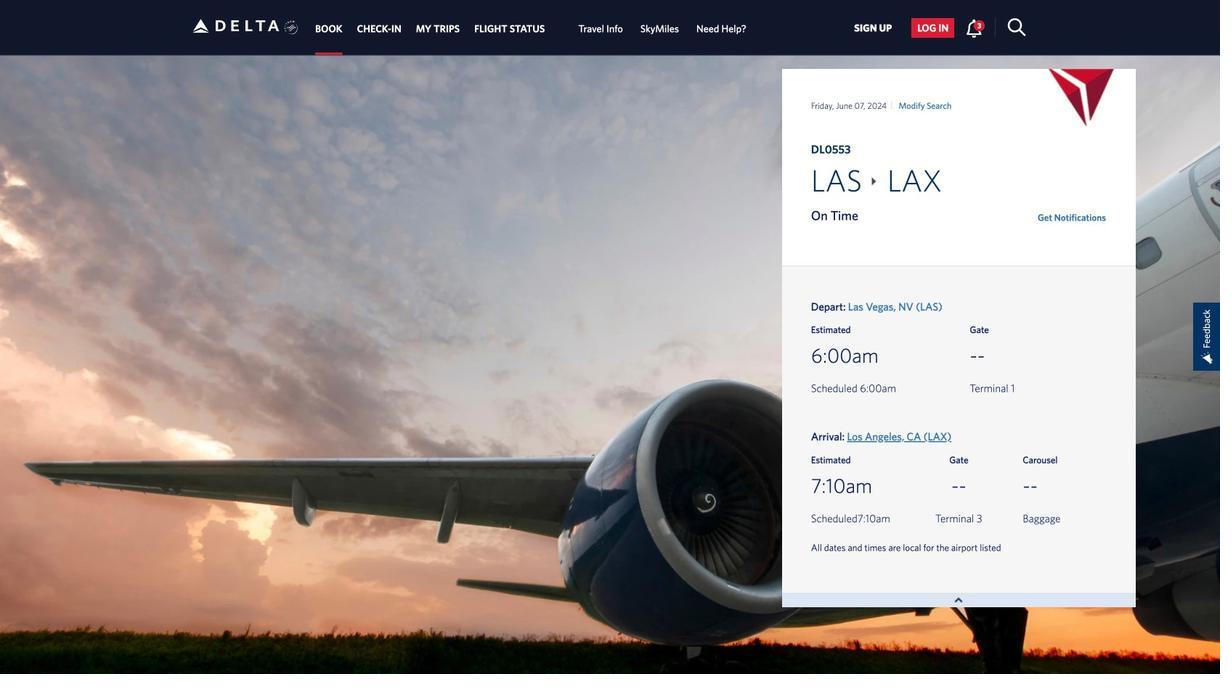 Task type: describe. For each thing, give the bounding box(es) containing it.
heroimgurl image
[[0, 55, 1220, 675]]



Task type: locate. For each thing, give the bounding box(es) containing it.
skyteam image
[[284, 5, 298, 50]]

tab list
[[308, 0, 755, 55]]

delta air lines image
[[192, 3, 280, 49]]



Task type: vqa. For each thing, say whether or not it's contained in the screenshot.
tab list
yes



